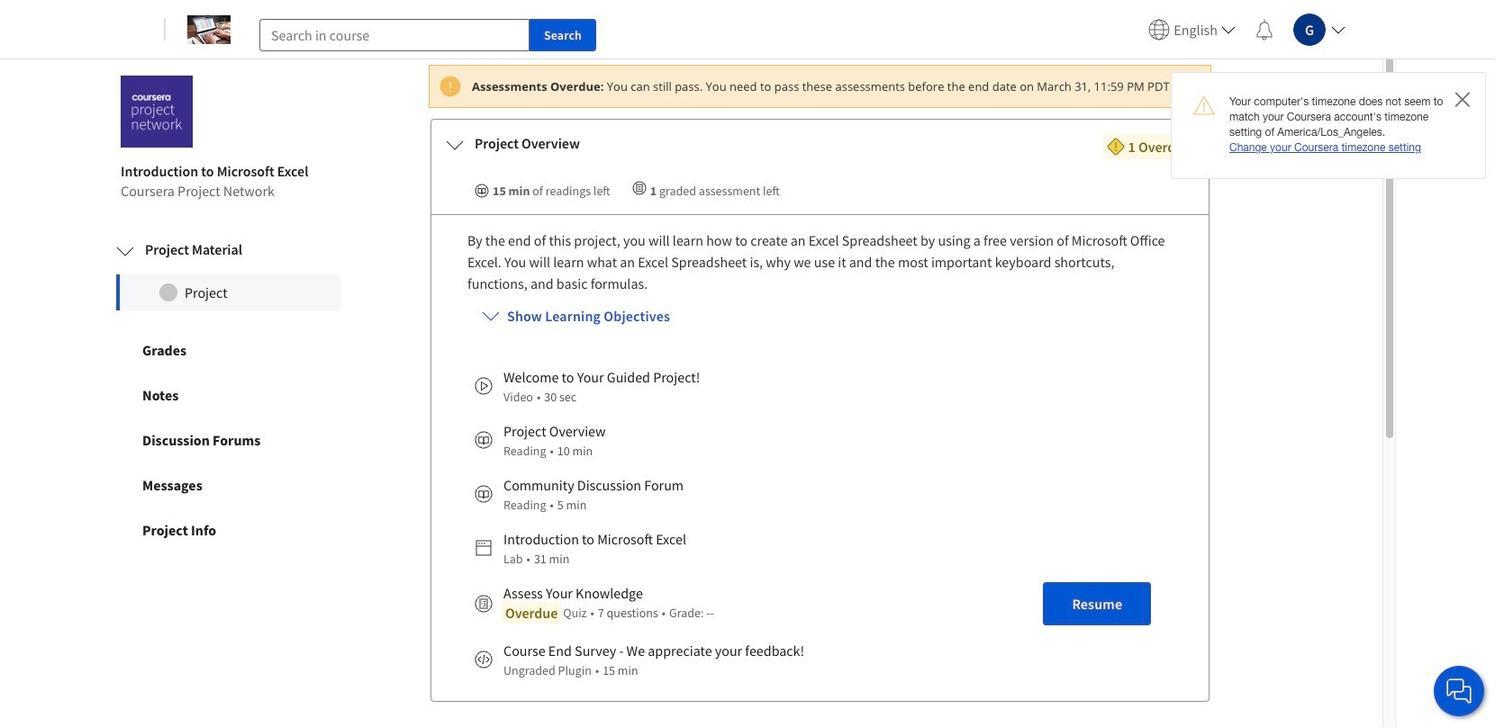 Task type: locate. For each thing, give the bounding box(es) containing it.
Search in course text field
[[259, 18, 530, 51]]

coursera project network image
[[121, 76, 193, 148]]



Task type: vqa. For each thing, say whether or not it's contained in the screenshot.
Timezone mismatch warning modal dialog
yes



Task type: describe. For each thing, give the bounding box(es) containing it.
name home page | coursera image
[[187, 15, 231, 44]]

timezone mismatch warning modal dialog
[[1171, 72, 1487, 179]]

help center image
[[1449, 681, 1470, 703]]



